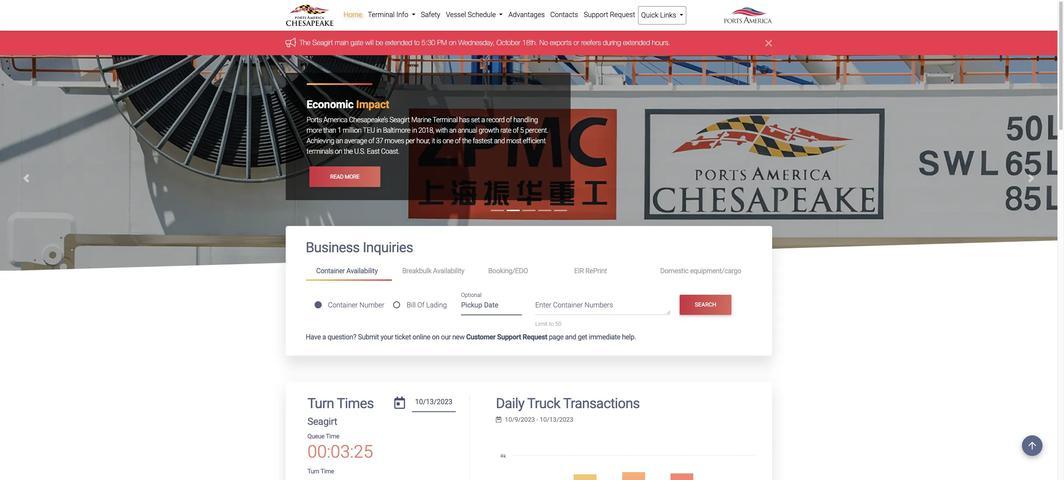 Task type: vqa. For each thing, say whether or not it's contained in the screenshot.
the right to
yes



Task type: describe. For each thing, give the bounding box(es) containing it.
daily
[[496, 395, 525, 412]]

hours.
[[652, 39, 671, 47]]

breakbulk availability
[[402, 267, 465, 275]]

submit
[[358, 333, 379, 341]]

the
[[300, 39, 311, 47]]

links
[[661, 11, 677, 19]]

breakbulk availability link
[[392, 263, 478, 280]]

economic engine image
[[0, 55, 1058, 481]]

read more
[[330, 174, 360, 180]]

limit to 50
[[536, 321, 562, 328]]

immediate
[[589, 333, 621, 341]]

daily truck transactions
[[496, 395, 640, 412]]

1 in from the left
[[377, 126, 382, 135]]

terminal info
[[368, 11, 410, 19]]

eir
[[575, 267, 584, 275]]

home
[[344, 11, 363, 19]]

availability for container availability
[[347, 267, 378, 275]]

hour,
[[417, 137, 430, 145]]

times
[[337, 395, 374, 412]]

1 extended from the left
[[385, 39, 413, 47]]

equipment/cargo
[[691, 267, 742, 275]]

truck
[[528, 395, 561, 412]]

ports america chesapeake's seagirt marine terminal has set a record of handling more than 1 million teu in baltimore in 2018,                         with an annual growth rate of 5 percent. achieving an average of 37 moves per hour, it is one of the fastest and most efficient terminals on the u.s. east coast.
[[307, 116, 549, 156]]

5
[[520, 126, 524, 135]]

new
[[453, 333, 465, 341]]

ticket
[[395, 333, 411, 341]]

eir reprint link
[[564, 263, 650, 280]]

economic
[[307, 98, 354, 111]]

limit
[[536, 321, 548, 328]]

seagirt inside 00:03:25 main content
[[308, 416, 337, 428]]

impact
[[356, 98, 389, 111]]

terminal inside "ports america chesapeake's seagirt marine terminal has set a record of handling more than 1 million teu in baltimore in 2018,                         with an annual growth rate of 5 percent. achieving an average of 37 moves per hour, it is one of the fastest and most efficient terminals on the u.s. east coast."
[[433, 116, 458, 124]]

numbers
[[585, 301, 613, 310]]

get
[[578, 333, 588, 341]]

time for queue time 00:03:25
[[326, 433, 339, 441]]

to inside 00:03:25 main content
[[549, 321, 554, 328]]

search button
[[680, 295, 732, 315]]

reprint
[[586, 267, 607, 275]]

growth
[[479, 126, 499, 135]]

terminals
[[307, 148, 334, 156]]

economic impact
[[307, 98, 389, 111]]

more
[[345, 174, 360, 180]]

support request link
[[581, 6, 638, 24]]

the seagirt main gate will be extended to 5:30 pm on wednesday, october 18th.  no exports or reefers during extended hours. link
[[300, 39, 671, 47]]

chesapeake's
[[349, 116, 388, 124]]

to inside alert
[[414, 39, 420, 47]]

advantages link
[[506, 6, 548, 24]]

turn for turn time
[[308, 468, 320, 476]]

0 vertical spatial an
[[450, 126, 457, 135]]

optional
[[461, 292, 482, 299]]

main
[[335, 39, 349, 47]]

close image
[[766, 38, 772, 48]]

our
[[441, 333, 451, 341]]

most
[[507, 137, 522, 145]]

10/13/2023
[[540, 417, 574, 424]]

during
[[603, 39, 621, 47]]

have
[[306, 333, 321, 341]]

breakbulk
[[402, 267, 432, 275]]

seagirt inside "ports america chesapeake's seagirt marine terminal has set a record of handling more than 1 million teu in baltimore in 2018,                         with an annual growth rate of 5 percent. achieving an average of 37 moves per hour, it is one of the fastest and most efficient terminals on the u.s. east coast."
[[390, 116, 410, 124]]

0 vertical spatial request
[[610, 11, 636, 19]]

has
[[459, 116, 470, 124]]

exports
[[550, 39, 572, 47]]

it
[[432, 137, 435, 145]]

container number
[[328, 301, 385, 309]]

turn time
[[308, 468, 334, 476]]

more
[[307, 126, 322, 135]]

info
[[397, 11, 409, 19]]

0 horizontal spatial an
[[336, 137, 343, 145]]

customer support request link
[[466, 333, 548, 341]]

safety link
[[418, 6, 443, 24]]

booking/edo link
[[478, 263, 564, 280]]

achieving
[[307, 137, 334, 145]]

time for turn time
[[321, 468, 334, 476]]

average
[[345, 137, 367, 145]]

quick
[[642, 11, 659, 19]]

a inside 00:03:25 main content
[[323, 333, 326, 341]]

marine
[[412, 116, 431, 124]]

container for container availability
[[316, 267, 345, 275]]

5:30
[[422, 39, 436, 47]]

help.
[[622, 333, 637, 341]]

2018,
[[419, 126, 434, 135]]

contacts
[[551, 11, 578, 19]]

2 in from the left
[[412, 126, 417, 135]]

ports
[[307, 116, 322, 124]]

online
[[413, 333, 431, 341]]

moves
[[385, 137, 404, 145]]

18th.
[[523, 39, 538, 47]]

transactions
[[563, 395, 640, 412]]

wednesday,
[[459, 39, 495, 47]]

turn for turn times
[[308, 395, 334, 412]]

baltimore
[[383, 126, 411, 135]]

one
[[443, 137, 454, 145]]

business inquiries
[[306, 240, 413, 256]]

quick links link
[[638, 6, 687, 25]]

lading
[[426, 301, 447, 309]]

be
[[376, 39, 383, 47]]



Task type: locate. For each thing, give the bounding box(es) containing it.
00:03:25 main content
[[279, 226, 779, 481]]

and inside 00:03:25 main content
[[565, 333, 577, 341]]

annual
[[458, 126, 478, 135]]

support inside 00:03:25 main content
[[497, 333, 521, 341]]

terminal info link
[[365, 6, 418, 24]]

queue
[[308, 433, 325, 441]]

seagirt right the the
[[313, 39, 333, 47]]

container up "50"
[[553, 301, 583, 310]]

1 horizontal spatial terminal
[[433, 116, 458, 124]]

0 vertical spatial turn
[[308, 395, 334, 412]]

1 vertical spatial the
[[344, 148, 353, 156]]

u.s.
[[354, 148, 366, 156]]

0 horizontal spatial extended
[[385, 39, 413, 47]]

on inside "ports america chesapeake's seagirt marine terminal has set a record of handling more than 1 million teu in baltimore in 2018,                         with an annual growth rate of 5 percent. achieving an average of 37 moves per hour, it is one of the fastest and most efficient terminals on the u.s. east coast."
[[335, 148, 342, 156]]

page
[[549, 333, 564, 341]]

2 vertical spatial seagirt
[[308, 416, 337, 428]]

1 horizontal spatial a
[[482, 116, 485, 124]]

rate
[[501, 126, 512, 135]]

reefers
[[582, 39, 601, 47]]

request
[[610, 11, 636, 19], [523, 333, 548, 341]]

of right the one
[[455, 137, 461, 145]]

1 horizontal spatial support
[[584, 11, 609, 19]]

1 turn from the top
[[308, 395, 334, 412]]

1 horizontal spatial to
[[549, 321, 554, 328]]

seagirt up baltimore
[[390, 116, 410, 124]]

availability
[[347, 267, 378, 275], [433, 267, 465, 275]]

0 vertical spatial a
[[482, 116, 485, 124]]

an right the with
[[450, 126, 457, 135]]

with
[[436, 126, 448, 135]]

an
[[450, 126, 457, 135], [336, 137, 343, 145]]

0 horizontal spatial and
[[494, 137, 505, 145]]

eir reprint
[[575, 267, 607, 275]]

of left 37
[[369, 137, 375, 145]]

0 horizontal spatial in
[[377, 126, 382, 135]]

vessel schedule link
[[443, 6, 506, 24]]

a right have
[[323, 333, 326, 341]]

time down '00:03:25'
[[321, 468, 334, 476]]

availability for breakbulk availability
[[433, 267, 465, 275]]

1 horizontal spatial in
[[412, 126, 417, 135]]

calendar day image
[[395, 397, 405, 409]]

0 horizontal spatial request
[[523, 333, 548, 341]]

-
[[537, 417, 539, 424]]

turn up queue
[[308, 395, 334, 412]]

1 horizontal spatial extended
[[623, 39, 650, 47]]

no
[[540, 39, 548, 47]]

1 horizontal spatial an
[[450, 126, 457, 135]]

and left 'get'
[[565, 333, 577, 341]]

availability down business inquiries
[[347, 267, 378, 275]]

or
[[574, 39, 580, 47]]

1 vertical spatial turn
[[308, 468, 320, 476]]

booking/edo
[[489, 267, 528, 275]]

container down business
[[316, 267, 345, 275]]

0 horizontal spatial support
[[497, 333, 521, 341]]

on inside the seagirt main gate will be extended to 5:30 pm on wednesday, october 18th.  no exports or reefers during extended hours. alert
[[449, 39, 457, 47]]

0 vertical spatial to
[[414, 39, 420, 47]]

extended right be
[[385, 39, 413, 47]]

availability right breakbulk
[[433, 267, 465, 275]]

customer
[[466, 333, 496, 341]]

a right the set
[[482, 116, 485, 124]]

domestic equipment/cargo link
[[650, 263, 752, 280]]

Optional text field
[[461, 298, 523, 316]]

1 horizontal spatial request
[[610, 11, 636, 19]]

container left number
[[328, 301, 358, 309]]

support request
[[584, 11, 636, 19]]

1 horizontal spatial availability
[[433, 267, 465, 275]]

a
[[482, 116, 485, 124], [323, 333, 326, 341]]

terminal up the with
[[433, 116, 458, 124]]

to
[[414, 39, 420, 47], [549, 321, 554, 328]]

0 vertical spatial support
[[584, 11, 609, 19]]

the seagirt main gate will be extended to 5:30 pm on wednesday, october 18th.  no exports or reefers during extended hours.
[[300, 39, 671, 47]]

0 vertical spatial terminal
[[368, 11, 395, 19]]

1 availability from the left
[[347, 267, 378, 275]]

1 vertical spatial on
[[335, 148, 342, 156]]

read
[[330, 174, 344, 180]]

2 vertical spatial on
[[432, 333, 440, 341]]

schedule
[[468, 11, 496, 19]]

0 horizontal spatial terminal
[[368, 11, 395, 19]]

2 extended from the left
[[623, 39, 650, 47]]

0 horizontal spatial on
[[335, 148, 342, 156]]

seagirt
[[313, 39, 333, 47], [390, 116, 410, 124], [308, 416, 337, 428]]

vessel
[[446, 11, 466, 19]]

0 horizontal spatial the
[[344, 148, 353, 156]]

the seagirt main gate will be extended to 5:30 pm on wednesday, october 18th.  no exports or reefers during extended hours. alert
[[0, 31, 1058, 55]]

enter container numbers
[[536, 301, 613, 310]]

seagirt up queue
[[308, 416, 337, 428]]

0 horizontal spatial availability
[[347, 267, 378, 275]]

0 horizontal spatial a
[[323, 333, 326, 341]]

0 vertical spatial the
[[462, 137, 472, 145]]

2 turn from the top
[[308, 468, 320, 476]]

on inside 00:03:25 main content
[[432, 333, 440, 341]]

vessel schedule
[[446, 11, 498, 19]]

0 vertical spatial on
[[449, 39, 457, 47]]

in right teu
[[377, 126, 382, 135]]

queue time 00:03:25
[[308, 433, 373, 463]]

per
[[406, 137, 415, 145]]

of left 5
[[513, 126, 519, 135]]

on right "terminals"
[[335, 148, 342, 156]]

go to top image
[[1023, 436, 1043, 457]]

enter
[[536, 301, 552, 310]]

support up reefers
[[584, 11, 609, 19]]

turn
[[308, 395, 334, 412], [308, 468, 320, 476]]

percent.
[[526, 126, 549, 135]]

2 horizontal spatial on
[[449, 39, 457, 47]]

37
[[376, 137, 383, 145]]

turn times
[[308, 395, 374, 412]]

1 vertical spatial to
[[549, 321, 554, 328]]

terminal left info
[[368, 11, 395, 19]]

2 availability from the left
[[433, 267, 465, 275]]

1 vertical spatial time
[[321, 468, 334, 476]]

gate
[[351, 39, 364, 47]]

on right the pm
[[449, 39, 457, 47]]

request inside 00:03:25 main content
[[523, 333, 548, 341]]

search
[[695, 302, 717, 308]]

1
[[338, 126, 341, 135]]

None text field
[[412, 395, 456, 413]]

domestic equipment/cargo
[[661, 267, 742, 275]]

teu
[[363, 126, 375, 135]]

fastest
[[473, 137, 493, 145]]

00:03:25
[[308, 442, 373, 463]]

in up per
[[412, 126, 417, 135]]

efficient
[[523, 137, 546, 145]]

time inside queue time 00:03:25
[[326, 433, 339, 441]]

a inside "ports america chesapeake's seagirt marine terminal has set a record of handling more than 1 million teu in baltimore in 2018,                         with an annual growth rate of 5 percent. achieving an average of 37 moves per hour, it is one of the fastest and most efficient terminals on the u.s. east coast."
[[482, 116, 485, 124]]

contacts link
[[548, 6, 581, 24]]

0 vertical spatial seagirt
[[313, 39, 333, 47]]

1 horizontal spatial the
[[462, 137, 472, 145]]

0 vertical spatial time
[[326, 433, 339, 441]]

container for container number
[[328, 301, 358, 309]]

the
[[462, 137, 472, 145], [344, 148, 353, 156]]

domestic
[[661, 267, 689, 275]]

request down limit
[[523, 333, 548, 341]]

1 vertical spatial an
[[336, 137, 343, 145]]

the left u.s.
[[344, 148, 353, 156]]

0 vertical spatial and
[[494, 137, 505, 145]]

support right the customer at the left
[[497, 333, 521, 341]]

and down rate
[[494, 137, 505, 145]]

1 horizontal spatial and
[[565, 333, 577, 341]]

inquiries
[[363, 240, 413, 256]]

and inside "ports america chesapeake's seagirt marine terminal has set a record of handling more than 1 million teu in baltimore in 2018,                         with an annual growth rate of 5 percent. achieving an average of 37 moves per hour, it is one of the fastest and most efficient terminals on the u.s. east coast."
[[494, 137, 505, 145]]

container availability link
[[306, 263, 392, 281]]

america
[[324, 116, 348, 124]]

none text field inside 00:03:25 main content
[[412, 395, 456, 413]]

read more link
[[309, 167, 381, 187]]

on left our
[[432, 333, 440, 341]]

Enter Container Numbers text field
[[536, 301, 671, 315]]

support
[[584, 11, 609, 19], [497, 333, 521, 341]]

of up rate
[[506, 116, 512, 124]]

the down annual
[[462, 137, 472, 145]]

1 vertical spatial request
[[523, 333, 548, 341]]

bill
[[407, 301, 416, 309]]

0 horizontal spatial to
[[414, 39, 420, 47]]

and
[[494, 137, 505, 145], [565, 333, 577, 341]]

seagirt inside alert
[[313, 39, 333, 47]]

advantages
[[509, 11, 545, 19]]

to left "50"
[[549, 321, 554, 328]]

turn down '00:03:25'
[[308, 468, 320, 476]]

bullhorn image
[[286, 38, 300, 47]]

1 vertical spatial a
[[323, 333, 326, 341]]

1 horizontal spatial on
[[432, 333, 440, 341]]

business
[[306, 240, 360, 256]]

million
[[343, 126, 362, 135]]

time right queue
[[326, 433, 339, 441]]

request left quick
[[610, 11, 636, 19]]

handling
[[514, 116, 538, 124]]

will
[[365, 39, 374, 47]]

1 vertical spatial terminal
[[433, 116, 458, 124]]

set
[[471, 116, 480, 124]]

extended right during
[[623, 39, 650, 47]]

10/9/2023
[[505, 417, 535, 424]]

to left 5:30
[[414, 39, 420, 47]]

an down 1
[[336, 137, 343, 145]]

1 vertical spatial seagirt
[[390, 116, 410, 124]]

quick links
[[642, 11, 678, 19]]

coast.
[[381, 148, 400, 156]]

1 vertical spatial and
[[565, 333, 577, 341]]

calendar week image
[[496, 417, 502, 423]]

1 vertical spatial support
[[497, 333, 521, 341]]



